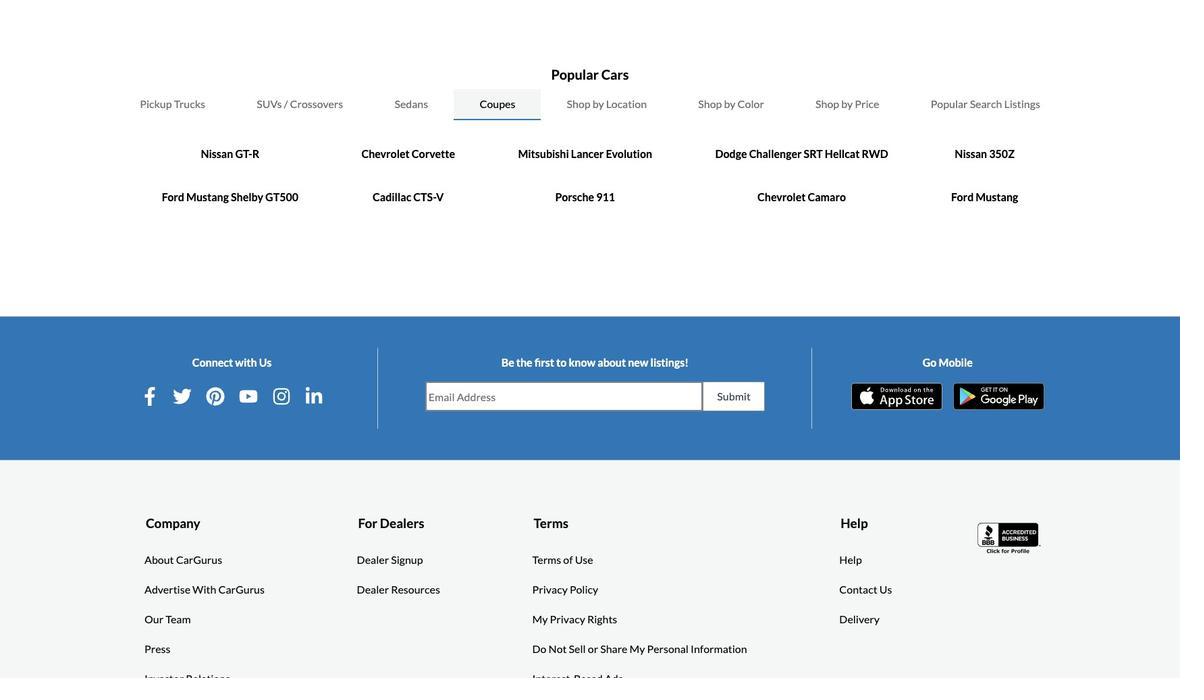 Task type: vqa. For each thing, say whether or not it's contained in the screenshot.
chevron down ICON
no



Task type: describe. For each thing, give the bounding box(es) containing it.
dealers
[[380, 516, 425, 531]]

challenger
[[750, 148, 802, 160]]

lancer
[[571, 148, 604, 160]]

be the first to know about new listings!
[[502, 356, 689, 369]]

350z
[[990, 148, 1015, 160]]

new
[[628, 356, 649, 369]]

shop by price
[[816, 98, 880, 110]]

popular for popular cars
[[552, 66, 599, 83]]

privacy policy
[[533, 583, 599, 596]]

shop by location
[[567, 98, 647, 110]]

for
[[358, 516, 378, 531]]

my inside do not sell or share my personal information "link"
[[630, 642, 645, 655]]

dealer signup
[[357, 553, 423, 566]]

not
[[549, 642, 567, 655]]

suvs / crossovers
[[257, 98, 343, 110]]

press link
[[145, 641, 171, 657]]

do
[[533, 642, 547, 655]]

connect
[[192, 356, 233, 369]]

ford for ford mustang
[[952, 191, 974, 204]]

0 vertical spatial help
[[841, 516, 868, 531]]

nissan 350z
[[955, 148, 1015, 160]]

signup
[[391, 553, 423, 566]]

cadillac cts-v link
[[373, 191, 444, 204]]

share
[[601, 642, 628, 655]]

camaro
[[808, 191, 846, 204]]

shop for shop by location
[[567, 98, 591, 110]]

chevrolet camaro
[[758, 191, 846, 204]]

dealer signup link
[[357, 552, 423, 568]]

evolution
[[606, 148, 653, 160]]

pickup trucks
[[140, 98, 205, 110]]

pinterest image
[[206, 387, 225, 406]]

popular cars
[[552, 66, 629, 83]]

gt-
[[235, 148, 253, 160]]

shop for shop by price
[[816, 98, 840, 110]]

do not sell or share my personal information link
[[533, 641, 748, 657]]

shop by color
[[699, 98, 765, 110]]

mustang for ford mustang
[[976, 191, 1019, 204]]

for dealers
[[358, 516, 425, 531]]

dealer for dealer resources
[[357, 583, 389, 596]]

0 vertical spatial privacy
[[533, 583, 568, 596]]

shelby
[[231, 191, 263, 204]]

terms of use link
[[533, 552, 594, 568]]

dealer for dealer signup
[[357, 553, 389, 566]]

submit
[[718, 390, 751, 403]]

our
[[145, 613, 164, 626]]

terms for terms
[[534, 516, 569, 531]]

the
[[517, 356, 533, 369]]

cadillac
[[373, 191, 412, 204]]

our team link
[[145, 611, 191, 628]]

nissan 350z link
[[955, 148, 1015, 160]]

dodge challenger srt hellcat rwd link
[[716, 148, 889, 160]]

popular search listings
[[931, 98, 1041, 110]]

pickup
[[140, 98, 172, 110]]

chevrolet camaro link
[[758, 191, 846, 204]]

911
[[597, 191, 615, 204]]

rights
[[588, 613, 618, 626]]

location
[[606, 98, 647, 110]]

listings
[[1005, 98, 1041, 110]]

or
[[588, 642, 599, 655]]

price
[[855, 98, 880, 110]]

mitsubishi
[[518, 148, 569, 160]]

help link
[[840, 552, 862, 568]]

terms for terms of use
[[533, 553, 561, 566]]

nissan for nissan 350z
[[955, 148, 988, 160]]

dealer resources
[[357, 583, 440, 596]]

Email Address email field
[[426, 383, 703, 411]]

shop for shop by color
[[699, 98, 722, 110]]

search
[[970, 98, 1003, 110]]

use
[[575, 553, 594, 566]]

dodge
[[716, 148, 747, 160]]

by for location
[[593, 98, 604, 110]]

popular for popular search listings
[[931, 98, 968, 110]]

mitsubishi lancer evolution link
[[518, 148, 653, 160]]

delivery link
[[840, 611, 880, 628]]

coupes
[[480, 98, 516, 110]]

policy
[[570, 583, 599, 596]]

first
[[535, 356, 555, 369]]

about
[[598, 356, 626, 369]]

1 vertical spatial help
[[840, 553, 862, 566]]

of
[[564, 553, 573, 566]]

porsche
[[556, 191, 595, 204]]

sell
[[569, 642, 586, 655]]

company
[[146, 516, 200, 531]]

about
[[145, 553, 174, 566]]



Task type: locate. For each thing, give the bounding box(es) containing it.
1 vertical spatial my
[[630, 642, 645, 655]]

my up 'do'
[[533, 613, 548, 626]]

my inside my privacy rights link
[[533, 613, 548, 626]]

chevrolet corvette link
[[362, 148, 455, 160]]

nissan gt-r
[[201, 148, 260, 160]]

privacy down terms of use link at the bottom
[[533, 583, 568, 596]]

help up contact at the right bottom
[[840, 553, 862, 566]]

chevrolet for chevrolet camaro
[[758, 191, 806, 204]]

by
[[593, 98, 604, 110], [724, 98, 736, 110], [842, 98, 853, 110]]

1 nissan from the left
[[201, 148, 233, 160]]

1 horizontal spatial ford
[[952, 191, 974, 204]]

nissan left gt-
[[201, 148, 233, 160]]

cargurus up with
[[176, 553, 222, 566]]

by for price
[[842, 98, 853, 110]]

popular left the search
[[931, 98, 968, 110]]

instagram image
[[272, 387, 291, 406]]

information
[[691, 642, 748, 655]]

click for the bbb business review of this auto listing service in cambridge ma image
[[978, 522, 1043, 556]]

delivery
[[840, 613, 880, 626]]

ford mustang link
[[952, 191, 1019, 204]]

/
[[284, 98, 288, 110]]

1 vertical spatial terms
[[533, 553, 561, 566]]

dodge challenger srt hellcat rwd
[[716, 148, 889, 160]]

privacy policy link
[[533, 582, 599, 598]]

help up help link on the bottom of the page
[[841, 516, 868, 531]]

by left color
[[724, 98, 736, 110]]

our team
[[145, 613, 191, 626]]

color
[[738, 98, 765, 110]]

0 vertical spatial dealer
[[357, 553, 389, 566]]

cts-
[[414, 191, 436, 204]]

1 vertical spatial cargurus
[[219, 583, 265, 596]]

2 horizontal spatial shop
[[816, 98, 840, 110]]

0 horizontal spatial ford
[[162, 191, 184, 204]]

linkedin image
[[305, 387, 324, 406]]

1 horizontal spatial by
[[724, 98, 736, 110]]

nissan gt-r link
[[201, 148, 260, 160]]

facebook image
[[140, 387, 159, 406]]

1 by from the left
[[593, 98, 604, 110]]

gt500
[[266, 191, 299, 204]]

dealer resources link
[[357, 582, 440, 598]]

nissan left 350z
[[955, 148, 988, 160]]

1 ford from the left
[[162, 191, 184, 204]]

1 horizontal spatial shop
[[699, 98, 722, 110]]

v
[[436, 191, 444, 204]]

3 shop from the left
[[816, 98, 840, 110]]

1 horizontal spatial mustang
[[976, 191, 1019, 204]]

contact us
[[840, 583, 893, 596]]

0 horizontal spatial by
[[593, 98, 604, 110]]

privacy down privacy policy link
[[550, 613, 586, 626]]

hellcat
[[825, 148, 860, 160]]

mitsubishi lancer evolution
[[518, 148, 653, 160]]

2 horizontal spatial by
[[842, 98, 853, 110]]

my privacy rights
[[533, 613, 618, 626]]

my right share
[[630, 642, 645, 655]]

twitter image
[[173, 387, 192, 406]]

2 by from the left
[[724, 98, 736, 110]]

2 shop from the left
[[699, 98, 722, 110]]

resources
[[391, 583, 440, 596]]

dealer left 'signup'
[[357, 553, 389, 566]]

1 vertical spatial popular
[[931, 98, 968, 110]]

0 horizontal spatial my
[[533, 613, 548, 626]]

2 mustang from the left
[[976, 191, 1019, 204]]

mustang
[[186, 191, 229, 204], [976, 191, 1019, 204]]

porsche 911 link
[[556, 191, 615, 204]]

0 horizontal spatial nissan
[[201, 148, 233, 160]]

cars
[[602, 66, 629, 83]]

cargurus right with
[[219, 583, 265, 596]]

youtube image
[[239, 387, 258, 406]]

go
[[923, 356, 937, 369]]

0 horizontal spatial us
[[259, 356, 272, 369]]

0 horizontal spatial popular
[[552, 66, 599, 83]]

advertise with cargurus
[[145, 583, 265, 596]]

chevrolet for chevrolet corvette
[[362, 148, 410, 160]]

0 vertical spatial chevrolet
[[362, 148, 410, 160]]

ford mustang shelby gt500
[[162, 191, 299, 204]]

cargurus
[[176, 553, 222, 566], [219, 583, 265, 596]]

shop left color
[[699, 98, 722, 110]]

chevrolet up cadillac
[[362, 148, 410, 160]]

crossovers
[[290, 98, 343, 110]]

by for color
[[724, 98, 736, 110]]

corvette
[[412, 148, 455, 160]]

us right contact at the right bottom
[[880, 583, 893, 596]]

nissan
[[201, 148, 233, 160], [955, 148, 988, 160]]

1 horizontal spatial popular
[[931, 98, 968, 110]]

to
[[557, 356, 567, 369]]

terms
[[534, 516, 569, 531], [533, 553, 561, 566]]

rwd
[[862, 148, 889, 160]]

contact
[[840, 583, 878, 596]]

ford mustang shelby gt500 link
[[162, 191, 299, 204]]

1 shop from the left
[[567, 98, 591, 110]]

1 horizontal spatial chevrolet
[[758, 191, 806, 204]]

terms up the "terms of use"
[[534, 516, 569, 531]]

porsche 911
[[556, 191, 615, 204]]

do not sell or share my personal information
[[533, 642, 748, 655]]

1 vertical spatial dealer
[[357, 583, 389, 596]]

submit button
[[703, 382, 765, 412]]

0 horizontal spatial chevrolet
[[362, 148, 410, 160]]

connect with us
[[192, 356, 272, 369]]

mustang for ford mustang shelby gt500
[[186, 191, 229, 204]]

1 vertical spatial us
[[880, 583, 893, 596]]

mustang left shelby
[[186, 191, 229, 204]]

know
[[569, 356, 596, 369]]

1 mustang from the left
[[186, 191, 229, 204]]

us right with
[[259, 356, 272, 369]]

1 horizontal spatial us
[[880, 583, 893, 596]]

get it on google play image
[[954, 383, 1045, 410]]

sedans
[[395, 98, 428, 110]]

with
[[193, 583, 216, 596]]

3 by from the left
[[842, 98, 853, 110]]

0 vertical spatial us
[[259, 356, 272, 369]]

0 vertical spatial popular
[[552, 66, 599, 83]]

2 dealer from the top
[[357, 583, 389, 596]]

about cargurus
[[145, 553, 222, 566]]

my privacy rights link
[[533, 611, 618, 628]]

chevrolet corvette
[[362, 148, 455, 160]]

2 nissan from the left
[[955, 148, 988, 160]]

shop left price
[[816, 98, 840, 110]]

dealer down dealer signup link
[[357, 583, 389, 596]]

press
[[145, 642, 171, 655]]

0 vertical spatial cargurus
[[176, 553, 222, 566]]

terms left 'of'
[[533, 553, 561, 566]]

ford for ford mustang shelby gt500
[[162, 191, 184, 204]]

about cargurus link
[[145, 552, 222, 568]]

download on the app store image
[[852, 383, 943, 410]]

team
[[166, 613, 191, 626]]

be
[[502, 356, 515, 369]]

chevrolet down challenger
[[758, 191, 806, 204]]

help
[[841, 516, 868, 531], [840, 553, 862, 566]]

by left 'location'
[[593, 98, 604, 110]]

nissan for nissan gt-r
[[201, 148, 233, 160]]

privacy
[[533, 583, 568, 596], [550, 613, 586, 626]]

srt
[[804, 148, 823, 160]]

shop
[[567, 98, 591, 110], [699, 98, 722, 110], [816, 98, 840, 110]]

mustang down 350z
[[976, 191, 1019, 204]]

by left price
[[842, 98, 853, 110]]

ford
[[162, 191, 184, 204], [952, 191, 974, 204]]

1 dealer from the top
[[357, 553, 389, 566]]

cadillac cts-v
[[373, 191, 444, 204]]

ford mustang
[[952, 191, 1019, 204]]

listings!
[[651, 356, 689, 369]]

r
[[252, 148, 260, 160]]

0 vertical spatial my
[[533, 613, 548, 626]]

mobile
[[939, 356, 973, 369]]

1 vertical spatial chevrolet
[[758, 191, 806, 204]]

0 horizontal spatial shop
[[567, 98, 591, 110]]

popular
[[552, 66, 599, 83], [931, 98, 968, 110]]

1 vertical spatial privacy
[[550, 613, 586, 626]]

1 horizontal spatial nissan
[[955, 148, 988, 160]]

popular left "cars"
[[552, 66, 599, 83]]

trucks
[[174, 98, 205, 110]]

0 vertical spatial terms
[[534, 516, 569, 531]]

shop down popular cars at the top of the page
[[567, 98, 591, 110]]

1 horizontal spatial my
[[630, 642, 645, 655]]

chevrolet
[[362, 148, 410, 160], [758, 191, 806, 204]]

2 ford from the left
[[952, 191, 974, 204]]

0 horizontal spatial mustang
[[186, 191, 229, 204]]

suvs
[[257, 98, 282, 110]]

contact us link
[[840, 582, 893, 598]]

my
[[533, 613, 548, 626], [630, 642, 645, 655]]



